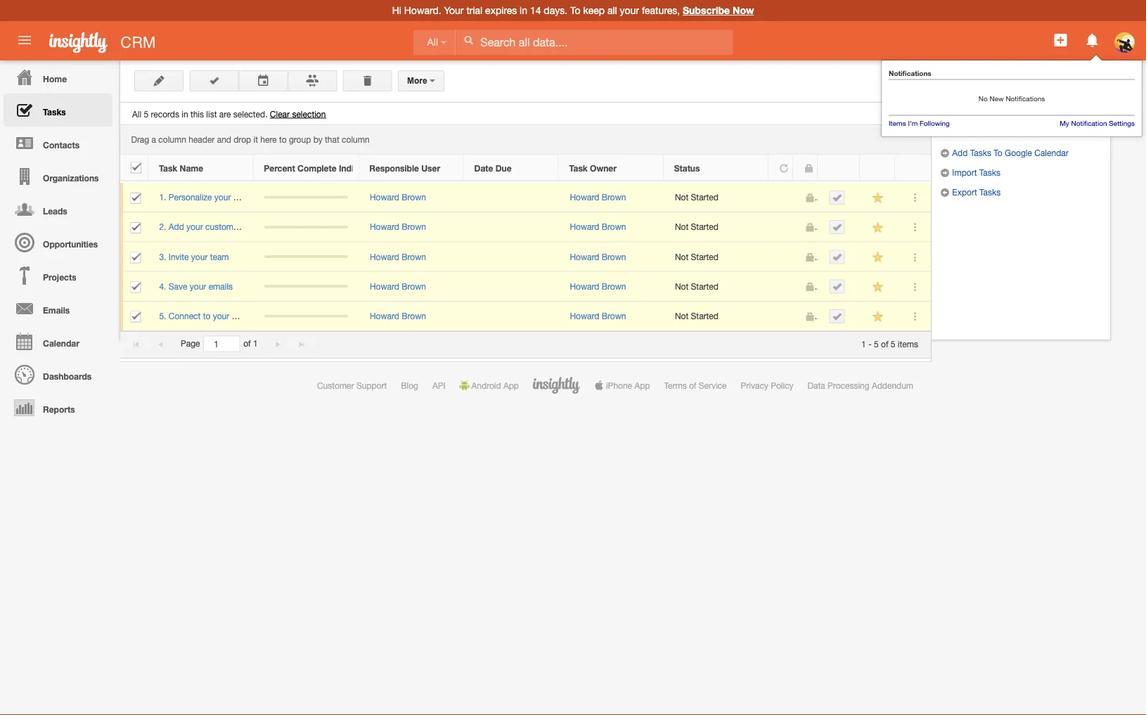 Task type: describe. For each thing, give the bounding box(es) containing it.
4. save your emails
[[159, 281, 233, 291]]

private task image for 4. save your emails
[[805, 282, 815, 292]]

settings
[[1109, 119, 1135, 127]]

privacy policy link
[[741, 380, 794, 390]]

add tasks to google calendar link
[[940, 148, 1069, 158]]

1 horizontal spatial add
[[952, 148, 968, 158]]

my
[[1060, 119, 1070, 127]]

bin
[[993, 111, 1007, 120]]

apps
[[266, 311, 284, 321]]

it
[[254, 135, 258, 145]]

all
[[608, 5, 617, 16]]

reports
[[43, 404, 75, 414]]

1 - 5 of 5 items
[[862, 339, 918, 349]]

4.
[[159, 281, 166, 291]]

not for 2. add your customers
[[675, 222, 689, 232]]

1. personalize your account
[[159, 192, 264, 202]]

your for account
[[214, 192, 231, 202]]

customer support
[[317, 380, 387, 390]]

not started for 3. invite your team
[[675, 252, 719, 262]]

1 1 from the left
[[253, 339, 258, 349]]

row containing 2. add your customers
[[120, 213, 931, 242]]

android
[[472, 380, 501, 390]]

data processing addendum link
[[808, 380, 914, 390]]

a
[[152, 135, 156, 145]]

following
[[920, 119, 950, 127]]

and inside row group
[[249, 311, 263, 321]]

2 1 from the left
[[862, 339, 866, 349]]

calendar link
[[4, 325, 113, 358]]

2 horizontal spatial of
[[881, 339, 889, 349]]

items i'm following link
[[889, 119, 950, 127]]

task owner
[[569, 163, 617, 173]]

1 vertical spatial to
[[203, 311, 211, 321]]

now
[[733, 5, 754, 16]]

save
[[169, 281, 187, 291]]

not started cell for 1. personalize your account
[[664, 183, 769, 213]]

mark this task complete image for 2. add your customers
[[832, 222, 842, 232]]

your left files
[[213, 311, 229, 321]]

items
[[898, 339, 918, 349]]

tasks for import tasks
[[980, 167, 1001, 177]]

2. add your customers link
[[159, 222, 252, 232]]

days.
[[544, 5, 568, 16]]

0 horizontal spatial and
[[217, 135, 231, 145]]

name
[[180, 163, 203, 173]]

organizations
[[43, 173, 99, 183]]

2.
[[159, 222, 166, 232]]

task name
[[159, 163, 203, 173]]

your
[[444, 5, 464, 16]]

privacy
[[741, 380, 769, 390]]

Search all data.... text field
[[456, 29, 733, 55]]

1 horizontal spatial export
[[978, 127, 1010, 136]]

privacy policy
[[741, 380, 794, 390]]

private task image for 5. connect to your files and apps
[[805, 312, 815, 322]]

more
[[407, 76, 430, 85]]

opportunities
[[43, 239, 98, 249]]

tasks up contacts link
[[43, 107, 66, 117]]

terms of service
[[664, 380, 727, 390]]

2 horizontal spatial 5
[[891, 339, 896, 349]]

export tasks
[[950, 187, 1001, 197]]

export tasks link
[[940, 187, 1001, 198]]

all 5 records in this list are selected. clear selection
[[132, 109, 326, 119]]

responsible
[[369, 163, 419, 173]]

all for all 5 records in this list are selected. clear selection
[[132, 109, 141, 119]]

0 horizontal spatial notifications
[[889, 69, 932, 77]]

ok image
[[209, 76, 219, 85]]

trial
[[467, 5, 483, 16]]

due
[[496, 163, 512, 173]]

mark this task complete image for 5. connect to your files and apps
[[832, 311, 842, 321]]

data
[[808, 380, 825, 390]]

5. connect to your files and apps link
[[159, 311, 291, 321]]

private task image for 3. invite your team
[[805, 252, 815, 262]]

api
[[432, 380, 446, 390]]

emails link
[[4, 292, 113, 325]]

private task image for 1. personalize your account
[[805, 193, 815, 203]]

invite
[[169, 252, 189, 262]]

row containing task name
[[120, 155, 930, 181]]

your for customers
[[186, 222, 203, 232]]

keep
[[583, 5, 605, 16]]

not started for 1. personalize your account
[[675, 192, 719, 202]]

row group containing task name
[[120, 155, 930, 181]]

iphone
[[606, 380, 632, 390]]

customers
[[205, 222, 245, 232]]

projects link
[[4, 259, 113, 292]]

not for 1. personalize your account
[[675, 192, 689, 202]]

row group containing 1. personalize your account
[[120, 183, 931, 331]]

owner
[[590, 163, 617, 173]]

app for iphone app
[[635, 380, 650, 390]]

started for 2. add your customers
[[691, 222, 719, 232]]

no new notifications
[[979, 95, 1045, 103]]

none checkbox inside row group
[[130, 311, 141, 323]]

of 1
[[243, 339, 258, 349]]

started for 5. connect to your files and apps
[[691, 311, 719, 321]]

started for 3. invite your team
[[691, 252, 719, 262]]

tasks for add tasks to google calendar
[[970, 148, 992, 158]]

mark this task complete image for 1. personalize your account
[[832, 193, 842, 203]]

calendar inside 'navigation'
[[43, 338, 79, 348]]

following image for 1. personalize your account
[[872, 191, 885, 205]]

leads link
[[4, 193, 113, 226]]

no
[[979, 95, 988, 103]]

2. add your customers
[[159, 222, 245, 232]]

started for 1. personalize your account
[[691, 192, 719, 202]]

complete
[[298, 163, 337, 173]]

android app
[[472, 380, 519, 390]]

not started cell for 3. invite your team
[[664, 242, 769, 272]]

not for 3. invite your team
[[675, 252, 689, 262]]

my notification settings
[[1060, 119, 1135, 127]]

not started for 4. save your emails
[[675, 281, 719, 291]]

status
[[674, 163, 700, 173]]

emails
[[209, 281, 233, 291]]

blog link
[[401, 380, 418, 390]]

more link
[[398, 70, 445, 91]]

support
[[356, 380, 387, 390]]

import tasks link
[[940, 167, 1001, 178]]

percent
[[264, 163, 295, 173]]

-
[[869, 339, 872, 349]]

3. invite your team link
[[159, 252, 236, 262]]

1 vertical spatial in
[[182, 109, 188, 119]]

not for 5. connect to your files and apps
[[675, 311, 689, 321]]

personalize
[[169, 192, 212, 202]]

navigation containing home
[[0, 60, 113, 424]]



Task type: locate. For each thing, give the bounding box(es) containing it.
4 row from the top
[[120, 242, 931, 272]]

5 left items
[[891, 339, 896, 349]]

your right save
[[190, 281, 206, 291]]

1 horizontal spatial app
[[635, 380, 650, 390]]

1 vertical spatial import
[[952, 167, 977, 177]]

circle arrow right image
[[940, 168, 950, 178]]

to left keep
[[570, 5, 581, 16]]

4 not from the top
[[675, 281, 689, 291]]

5 right -
[[874, 339, 879, 349]]

1.
[[159, 192, 166, 202]]

circle arrow left image
[[940, 188, 950, 198]]

following image
[[872, 251, 885, 264]]

0 horizontal spatial task
[[159, 163, 177, 173]]

to
[[279, 135, 287, 145], [203, 311, 211, 321]]

subscribe
[[683, 5, 730, 16]]

iphone app
[[606, 380, 650, 390]]

1 app from the left
[[504, 380, 519, 390]]

all
[[427, 37, 438, 48], [132, 109, 141, 119]]

1 not started cell from the top
[[664, 183, 769, 213]]

0 horizontal spatial all
[[132, 109, 141, 119]]

4 following image from the top
[[872, 310, 885, 323]]

1 vertical spatial calendar
[[43, 338, 79, 348]]

features,
[[642, 5, 680, 16]]

mark this task complete image for 3. invite your team
[[832, 252, 842, 262]]

0 horizontal spatial add
[[169, 222, 184, 232]]

recycle bin link
[[940, 110, 1014, 122]]

not started for 2. add your customers
[[675, 222, 719, 232]]

0 vertical spatial to
[[570, 5, 581, 16]]

1 horizontal spatial 1
[[862, 339, 866, 349]]

14
[[530, 5, 541, 16]]

processing
[[828, 380, 870, 390]]

howard brown
[[370, 192, 426, 202], [570, 192, 626, 202], [370, 222, 426, 232], [570, 222, 626, 232], [370, 252, 426, 262], [570, 252, 626, 262], [370, 281, 426, 291], [570, 281, 626, 291], [370, 311, 426, 321], [570, 311, 626, 321]]

1 horizontal spatial and
[[249, 311, 263, 321]]

4 started from the top
[[691, 281, 719, 291]]

this
[[191, 109, 204, 119]]

app right iphone
[[635, 380, 650, 390]]

1 horizontal spatial all
[[427, 37, 438, 48]]

0% complete image for 1. personalize your account
[[264, 196, 348, 199]]

home link
[[4, 60, 113, 94]]

not started
[[675, 192, 719, 202], [675, 222, 719, 232], [675, 252, 719, 262], [675, 281, 719, 291], [675, 311, 719, 321]]

data processing addendum
[[808, 380, 914, 390]]

mark this task complete image
[[832, 222, 842, 232], [832, 252, 842, 262]]

1 horizontal spatial calendar
[[1035, 148, 1069, 158]]

user
[[421, 163, 440, 173]]

terms of service link
[[664, 380, 727, 390]]

private task image for status
[[804, 163, 814, 173]]

tasks for export tasks
[[980, 187, 1001, 197]]

1 vertical spatial all
[[132, 109, 141, 119]]

task left owner
[[569, 163, 588, 173]]

1 vertical spatial private task image
[[805, 223, 815, 233]]

row containing 4. save your emails
[[120, 272, 931, 302]]

0 vertical spatial row group
[[120, 155, 930, 181]]

api link
[[432, 380, 446, 390]]

repeating task image
[[779, 163, 789, 173]]

in left 14
[[520, 5, 527, 16]]

notifications image
[[1084, 32, 1101, 49]]

of right -
[[881, 339, 889, 349]]

5 not from the top
[[675, 311, 689, 321]]

1 row from the top
[[120, 155, 930, 181]]

0 vertical spatial export
[[978, 127, 1010, 136]]

list
[[206, 109, 217, 119]]

1 horizontal spatial of
[[689, 380, 697, 390]]

not started cell for 5. connect to your files and apps
[[664, 302, 769, 331]]

4 not started from the top
[[675, 281, 719, 291]]

files
[[232, 311, 247, 321]]

1 left -
[[862, 339, 866, 349]]

press ctrl + space to group column header right repeating task icon
[[818, 155, 860, 181]]

2 started from the top
[[691, 222, 719, 232]]

following image
[[872, 191, 885, 205], [872, 221, 885, 234], [872, 280, 885, 294], [872, 310, 885, 323]]

0 horizontal spatial column
[[158, 135, 186, 145]]

1 mark this task complete image from the top
[[832, 222, 842, 232]]

to left 'google'
[[994, 148, 1003, 158]]

1 started from the top
[[691, 192, 719, 202]]

following image for 4. save your emails
[[872, 280, 885, 294]]

addendum
[[872, 380, 914, 390]]

4. save your emails link
[[159, 281, 240, 291]]

blog
[[401, 380, 418, 390]]

recycle
[[954, 111, 991, 120]]

your left account
[[214, 192, 231, 202]]

export right circle arrow left image
[[952, 187, 977, 197]]

0 vertical spatial private task image
[[804, 163, 814, 173]]

3 started from the top
[[691, 252, 719, 262]]

3 not started from the top
[[675, 252, 719, 262]]

None checkbox
[[130, 311, 141, 323]]

4 private task image from the top
[[805, 312, 815, 322]]

and
[[217, 135, 231, 145], [249, 311, 263, 321]]

0 horizontal spatial to
[[570, 5, 581, 16]]

0 horizontal spatial of
[[243, 339, 251, 349]]

all up drag
[[132, 109, 141, 119]]

2 mark this task complete image from the top
[[832, 282, 842, 292]]

not for 4. save your emails
[[675, 281, 689, 291]]

cell
[[120, 183, 148, 213], [464, 183, 559, 213], [769, 183, 794, 213], [819, 183, 861, 213], [120, 213, 148, 242], [464, 213, 559, 242], [769, 213, 794, 242], [819, 213, 861, 242], [120, 242, 148, 272], [254, 242, 359, 272], [464, 242, 559, 272], [769, 242, 794, 272], [819, 242, 861, 272], [120, 272, 148, 302], [254, 272, 359, 302], [464, 272, 559, 302], [769, 272, 794, 302], [819, 272, 861, 302], [120, 302, 148, 331], [254, 302, 359, 331], [464, 302, 559, 331], [769, 302, 794, 331], [819, 302, 861, 331]]

1 vertical spatial export
[[952, 187, 977, 197]]

column
[[158, 135, 186, 145], [342, 135, 370, 145]]

1 press ctrl + space to group column header from the left
[[818, 155, 860, 181]]

1 horizontal spatial notifications
[[1006, 95, 1045, 103]]

in left the this
[[182, 109, 188, 119]]

notification
[[1072, 119, 1107, 127]]

press ctrl + space to group column header
[[818, 155, 860, 181], [860, 155, 895, 181], [895, 155, 930, 181]]

3 mark this task complete image from the top
[[832, 311, 842, 321]]

0 vertical spatial mark this task complete image
[[832, 193, 842, 203]]

your left team
[[191, 252, 208, 262]]

0 vertical spatial import
[[940, 127, 971, 136]]

0 vertical spatial all
[[427, 37, 438, 48]]

None checkbox
[[131, 162, 141, 173], [130, 193, 141, 204], [130, 222, 141, 234], [130, 252, 141, 263], [130, 282, 141, 293], [131, 162, 141, 173], [130, 193, 141, 204], [130, 222, 141, 234], [130, 252, 141, 263], [130, 282, 141, 293]]

mark this task complete image for 4. save your emails
[[832, 282, 842, 292]]

1 horizontal spatial in
[[520, 5, 527, 16]]

0 horizontal spatial export
[[952, 187, 977, 197]]

your for team
[[191, 252, 208, 262]]

header
[[189, 135, 215, 145]]

following image for 2. add your customers
[[872, 221, 885, 234]]

1 task from the left
[[159, 163, 177, 173]]

white image
[[464, 35, 474, 45]]

dashboards link
[[4, 358, 113, 391]]

1 vertical spatial row group
[[120, 183, 931, 331]]

1 vertical spatial and
[[249, 311, 263, 321]]

add inside row
[[169, 222, 184, 232]]

2 column from the left
[[342, 135, 370, 145]]

recycle bin
[[954, 111, 1007, 120]]

row containing 3. invite your team
[[120, 242, 931, 272]]

tasks up import tasks
[[970, 148, 992, 158]]

import tasks
[[950, 167, 1001, 177]]

app right android
[[504, 380, 519, 390]]

notifications
[[889, 69, 932, 77], [1006, 95, 1045, 103]]

reports link
[[4, 391, 113, 424]]

import for import / export
[[940, 127, 971, 136]]

policy
[[771, 380, 794, 390]]

private task image for not started
[[805, 223, 815, 233]]

howard
[[370, 192, 399, 202], [570, 192, 599, 202], [370, 222, 399, 232], [570, 222, 599, 232], [370, 252, 399, 262], [570, 252, 599, 262], [370, 281, 399, 291], [570, 281, 599, 291], [370, 311, 399, 321], [570, 311, 599, 321]]

1 vertical spatial to
[[994, 148, 1003, 158]]

2 not started cell from the top
[[664, 213, 769, 242]]

to right here
[[279, 135, 287, 145]]

selection
[[292, 109, 326, 119]]

0 vertical spatial calendar
[[1035, 148, 1069, 158]]

private task image
[[805, 193, 815, 203], [805, 252, 815, 262], [805, 282, 815, 292], [805, 312, 815, 322]]

iphone app link
[[594, 380, 650, 390]]

3 not started cell from the top
[[664, 242, 769, 272]]

add
[[952, 148, 968, 158], [169, 222, 184, 232]]

row group
[[120, 155, 930, 181], [120, 183, 931, 331]]

2 following image from the top
[[872, 221, 885, 234]]

new
[[990, 95, 1004, 103]]

press ctrl + space to group column header down items
[[860, 155, 895, 181]]

2 not from the top
[[675, 222, 689, 232]]

1 vertical spatial mark this task complete image
[[832, 252, 842, 262]]

5. connect to your files and apps
[[159, 311, 284, 321]]

tasks
[[43, 107, 66, 117], [970, 148, 992, 158], [980, 167, 1001, 177], [980, 187, 1001, 197]]

1 column from the left
[[158, 135, 186, 145]]

0 horizontal spatial 5
[[144, 109, 148, 119]]

2 row from the top
[[120, 183, 931, 213]]

in
[[520, 5, 527, 16], [182, 109, 188, 119]]

drag a column header and drop it here to group by that column
[[131, 135, 370, 145]]

5 not started cell from the top
[[664, 302, 769, 331]]

0 vertical spatial notifications
[[889, 69, 932, 77]]

terms
[[664, 380, 687, 390]]

and right files
[[249, 311, 263, 321]]

1 private task image from the top
[[805, 193, 815, 203]]

1 horizontal spatial to
[[994, 148, 1003, 158]]

contacts
[[43, 140, 80, 150]]

calendar up dashboards link
[[43, 338, 79, 348]]

0 horizontal spatial calendar
[[43, 338, 79, 348]]

0 vertical spatial 0% complete image
[[264, 196, 348, 199]]

2 mark this task complete image from the top
[[832, 252, 842, 262]]

task for task name
[[159, 163, 177, 173]]

1 field
[[204, 336, 239, 351]]

export down bin
[[978, 127, 1010, 136]]

howard.
[[404, 5, 441, 16]]

2 task from the left
[[569, 163, 588, 173]]

1 not from the top
[[675, 192, 689, 202]]

your up 3. invite your team
[[186, 222, 203, 232]]

records
[[151, 109, 179, 119]]

1 vertical spatial notifications
[[1006, 95, 1045, 103]]

home
[[43, 74, 67, 84]]

private task image
[[804, 163, 814, 173], [805, 223, 815, 233]]

import right circle arrow right image
[[952, 167, 977, 177]]

google
[[1005, 148, 1032, 158]]

add tasks to google calendar
[[950, 148, 1069, 158]]

crm
[[121, 33, 156, 51]]

that
[[325, 135, 340, 145]]

account
[[233, 192, 264, 202]]

5 started from the top
[[691, 311, 719, 321]]

column right a
[[158, 135, 186, 145]]

android app link
[[460, 380, 519, 390]]

all down howard.
[[427, 37, 438, 48]]

tasks link
[[4, 94, 113, 127]]

of right terms
[[689, 380, 697, 390]]

1 right 1 "field"
[[253, 339, 258, 349]]

0 horizontal spatial to
[[203, 311, 211, 321]]

dashboards
[[43, 371, 92, 381]]

contacts link
[[4, 127, 113, 160]]

import / export
[[940, 127, 1010, 136]]

to right connect
[[203, 311, 211, 321]]

tasks down import tasks
[[980, 187, 1001, 197]]

started for 4. save your emails
[[691, 281, 719, 291]]

2 row group from the top
[[120, 183, 931, 331]]

emails
[[43, 305, 70, 315]]

3 press ctrl + space to group column header from the left
[[895, 155, 930, 181]]

6 row from the top
[[120, 302, 931, 331]]

2 not started from the top
[[675, 222, 719, 232]]

circle arrow right image
[[940, 148, 950, 158]]

add right the 2.
[[169, 222, 184, 232]]

1 horizontal spatial to
[[279, 135, 287, 145]]

all inside all link
[[427, 37, 438, 48]]

1 horizontal spatial task
[[569, 163, 588, 173]]

my notification settings link
[[1060, 119, 1135, 127]]

/
[[973, 127, 976, 136]]

0 vertical spatial in
[[520, 5, 527, 16]]

import left the / on the right top
[[940, 127, 971, 136]]

1 0% complete image from the top
[[264, 196, 348, 199]]

notifications up i'm
[[889, 69, 932, 77]]

notifications right the new
[[1006, 95, 1045, 103]]

of right 1 "field"
[[243, 339, 251, 349]]

5 left records
[[144, 109, 148, 119]]

2 private task image from the top
[[805, 252, 815, 262]]

2 press ctrl + space to group column header from the left
[[860, 155, 895, 181]]

customer
[[317, 380, 354, 390]]

press ctrl + space to group column header left circle arrow right image
[[895, 155, 930, 181]]

not started cell for 4. save your emails
[[664, 272, 769, 302]]

2 vertical spatial mark this task complete image
[[832, 311, 842, 321]]

0% complete image for 2. add your customers
[[264, 226, 348, 228]]

0 vertical spatial mark this task complete image
[[832, 222, 842, 232]]

row
[[120, 155, 930, 181], [120, 183, 931, 213], [120, 213, 931, 242], [120, 242, 931, 272], [120, 272, 931, 302], [120, 302, 931, 331]]

not started cell
[[664, 183, 769, 213], [664, 213, 769, 242], [664, 242, 769, 272], [664, 272, 769, 302], [664, 302, 769, 331]]

1 horizontal spatial 5
[[874, 339, 879, 349]]

projects
[[43, 272, 76, 282]]

task left name
[[159, 163, 177, 173]]

5
[[144, 109, 148, 119], [874, 339, 879, 349], [891, 339, 896, 349]]

3. invite your team
[[159, 252, 229, 262]]

5 not started from the top
[[675, 311, 719, 321]]

by
[[313, 135, 323, 145]]

2 0% complete image from the top
[[264, 226, 348, 228]]

add right circle arrow right icon
[[952, 148, 968, 158]]

3 not from the top
[[675, 252, 689, 262]]

not started cell for 2. add your customers
[[664, 213, 769, 242]]

import for import tasks
[[952, 167, 977, 177]]

drag
[[131, 135, 149, 145]]

and left drop
[[217, 135, 231, 145]]

connect
[[169, 311, 201, 321]]

1
[[253, 339, 258, 349], [862, 339, 866, 349]]

3 private task image from the top
[[805, 282, 815, 292]]

4 not started cell from the top
[[664, 272, 769, 302]]

1 horizontal spatial column
[[342, 135, 370, 145]]

0 horizontal spatial app
[[504, 380, 519, 390]]

1 not started from the top
[[675, 192, 719, 202]]

hi
[[392, 5, 401, 16]]

app for android app
[[504, 380, 519, 390]]

1 vertical spatial 0% complete image
[[264, 226, 348, 228]]

0 horizontal spatial in
[[182, 109, 188, 119]]

1 following image from the top
[[872, 191, 885, 205]]

all for all
[[427, 37, 438, 48]]

0 vertical spatial add
[[952, 148, 968, 158]]

0 vertical spatial to
[[279, 135, 287, 145]]

0% complete image
[[264, 196, 348, 199], [264, 226, 348, 228]]

following image for 5. connect to your files and apps
[[872, 310, 885, 323]]

to
[[570, 5, 581, 16], [994, 148, 1003, 158]]

3 following image from the top
[[872, 280, 885, 294]]

row containing 1. personalize your account
[[120, 183, 931, 213]]

row containing 5. connect to your files and apps
[[120, 302, 931, 331]]

your for emails
[[190, 281, 206, 291]]

1 row group from the top
[[120, 155, 930, 181]]

mark this task complete image
[[832, 193, 842, 203], [832, 282, 842, 292], [832, 311, 842, 321]]

tasks down add tasks to google calendar link at top right
[[980, 167, 1001, 177]]

0 horizontal spatial 1
[[253, 339, 258, 349]]

your right all
[[620, 5, 639, 16]]

2 app from the left
[[635, 380, 650, 390]]

column right that
[[342, 135, 370, 145]]

selected.
[[233, 109, 268, 119]]

subscribe now link
[[683, 5, 754, 16]]

1 vertical spatial mark this task complete image
[[832, 282, 842, 292]]

1 vertical spatial add
[[169, 222, 184, 232]]

1 mark this task complete image from the top
[[832, 193, 842, 203]]

0 vertical spatial and
[[217, 135, 231, 145]]

navigation
[[0, 60, 113, 424]]

calendar down my on the right top of the page
[[1035, 148, 1069, 158]]

3 row from the top
[[120, 213, 931, 242]]

5 row from the top
[[120, 272, 931, 302]]

task for task owner
[[569, 163, 588, 173]]

not started for 5. connect to your files and apps
[[675, 311, 719, 321]]



Task type: vqa. For each thing, say whether or not it's contained in the screenshot.
organization
no



